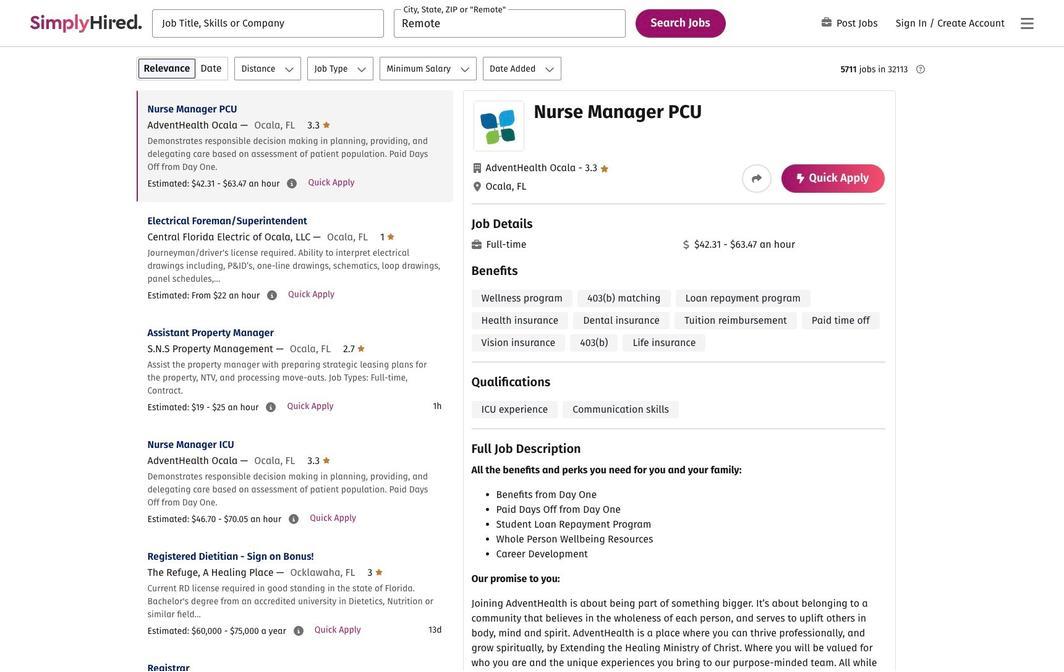 Task type: describe. For each thing, give the bounding box(es) containing it.
2 vertical spatial 3.3 out of 5 stars element
[[308, 455, 330, 467]]

dollar sign image
[[683, 240, 690, 250]]

star image for middle job salary disclaimer image
[[323, 456, 330, 466]]

company logo for adventhealth ocala image
[[474, 101, 524, 151]]

job salary disclaimer image for 1 out of 5 stars 'element'
[[267, 291, 277, 301]]

0 vertical spatial 3.3 out of 5 stars element
[[308, 119, 330, 131]]

job salary disclaimer image for the 2.7 out of 5 stars element
[[266, 403, 276, 413]]

3.3 out of 5 stars element inside nurse manager pcu element
[[576, 162, 609, 174]]

0 vertical spatial star image
[[323, 120, 330, 130]]

star image for the 2.7 out of 5 stars element
[[357, 344, 365, 354]]

simplyhired logo image
[[30, 14, 142, 32]]

building image
[[473, 163, 481, 173]]



Task type: locate. For each thing, give the bounding box(es) containing it.
share this job image
[[752, 174, 762, 184]]

2 vertical spatial star image
[[375, 568, 383, 578]]

2 vertical spatial job salary disclaimer image
[[294, 626, 304, 636]]

job salary disclaimer image
[[287, 179, 297, 189], [267, 291, 277, 301]]

0 horizontal spatial job salary disclaimer image
[[267, 291, 277, 301]]

main menu image
[[1021, 16, 1034, 31]]

location dot image
[[473, 182, 481, 192]]

0 vertical spatial job salary disclaimer image
[[287, 179, 297, 189]]

star image
[[600, 165, 609, 173], [387, 232, 395, 242], [357, 344, 365, 354]]

0 vertical spatial star image
[[600, 165, 609, 173]]

1 vertical spatial star image
[[323, 456, 330, 466]]

2.7 out of 5 stars element
[[343, 343, 365, 355]]

2 vertical spatial star image
[[357, 344, 365, 354]]

star image
[[323, 120, 330, 130], [323, 456, 330, 466], [375, 568, 383, 578]]

None field
[[152, 9, 384, 37], [394, 9, 626, 37], [152, 9, 384, 37], [394, 9, 626, 37]]

0 vertical spatial job salary disclaimer image
[[266, 403, 276, 413]]

briefcase image
[[472, 240, 481, 250]]

2 horizontal spatial star image
[[600, 165, 609, 173]]

star image for 1 out of 5 stars 'element'
[[387, 232, 395, 242]]

1 horizontal spatial star image
[[387, 232, 395, 242]]

job salary disclaimer image for '3.3 out of 5 stars' element to the top
[[287, 179, 297, 189]]

1 out of 5 stars element
[[380, 231, 395, 243]]

1 vertical spatial job salary disclaimer image
[[267, 291, 277, 301]]

1 vertical spatial star image
[[387, 232, 395, 242]]

3.3 out of 5 stars element
[[308, 119, 330, 131], [576, 162, 609, 174], [308, 455, 330, 467]]

1 vertical spatial job salary disclaimer image
[[289, 515, 299, 524]]

star image for job salary disclaimer image for 3 out of 5 stars element
[[375, 568, 383, 578]]

0 horizontal spatial star image
[[357, 344, 365, 354]]

star image inside 'element'
[[387, 232, 395, 242]]

sponsored jobs disclaimer image
[[916, 65, 925, 74]]

bolt lightning image
[[797, 174, 804, 184]]

job salary disclaimer image for 3 out of 5 stars element
[[294, 626, 304, 636]]

job salary disclaimer image
[[266, 403, 276, 413], [289, 515, 299, 524], [294, 626, 304, 636]]

3 out of 5 stars element
[[368, 567, 383, 579]]

list
[[136, 90, 453, 672]]

None text field
[[152, 9, 384, 37]]

nurse manager pcu element
[[463, 90, 896, 672]]

1 vertical spatial 3.3 out of 5 stars element
[[576, 162, 609, 174]]

1 horizontal spatial job salary disclaimer image
[[287, 179, 297, 189]]

None text field
[[394, 9, 626, 37]]

briefcase image
[[822, 17, 832, 27]]



Task type: vqa. For each thing, say whether or not it's contained in the screenshot.
3.5 out of 5 stars element
no



